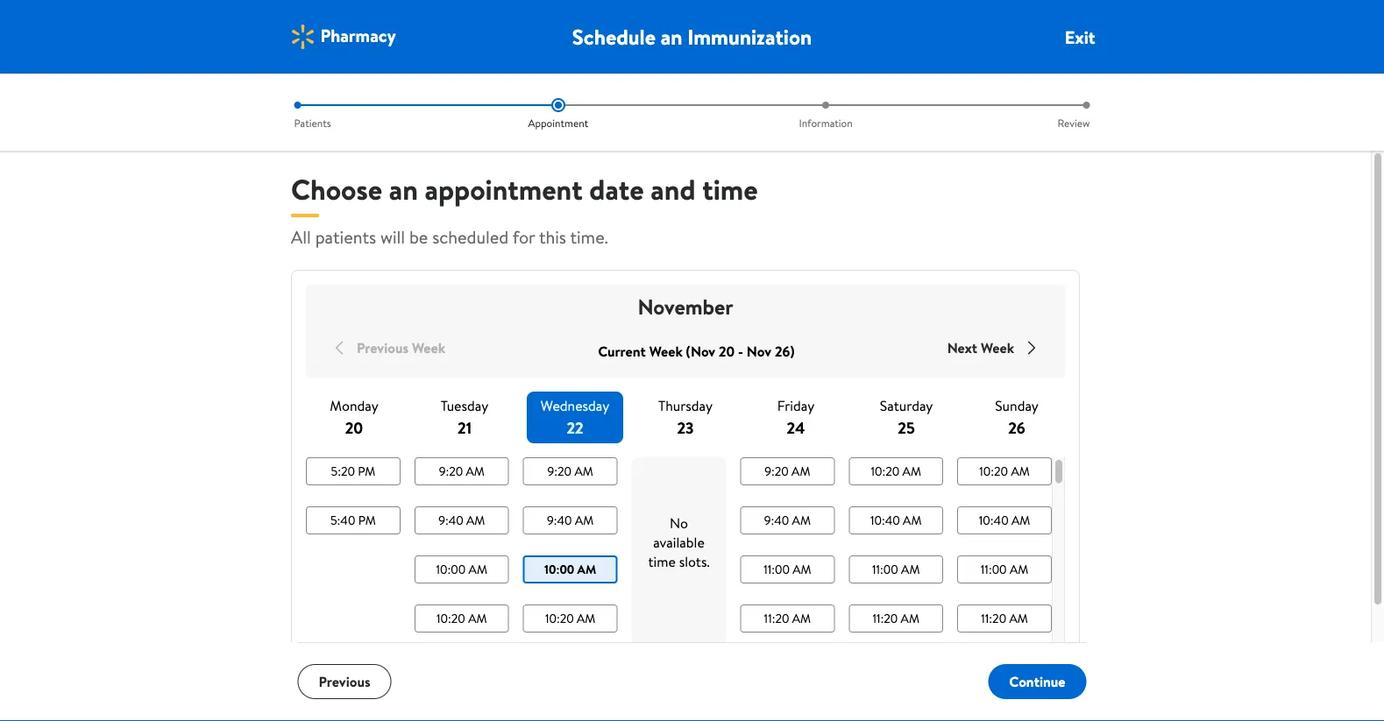 Task type: describe. For each thing, give the bounding box(es) containing it.
11:20 am for friday, nov 24 2023, 11:20 am element
[[764, 610, 811, 627]]

week for current
[[650, 342, 683, 361]]

thursday 23
[[659, 396, 713, 439]]

sunday
[[996, 396, 1039, 416]]

previous week
[[357, 339, 445, 358]]

pm for 5:40 pm
[[358, 512, 376, 529]]

exit button
[[1065, 25, 1096, 49]]

no
[[670, 514, 688, 533]]

tuesday 21
[[441, 396, 489, 439]]

9:40 am for friday, nov 24 2023, 9:40 am element
[[764, 512, 811, 529]]

an for schedule
[[661, 22, 683, 51]]

date
[[590, 170, 644, 209]]

am for tuesday, nov 21 2023, 9:40 am element
[[467, 512, 485, 529]]

am for friday, nov 24 2023, 11:20 am element
[[793, 610, 811, 627]]

am for wednesday, nov 22 2023, 9:20 am element
[[575, 463, 594, 480]]

am for saturday, nov 25 2023, 11:00 am element
[[902, 561, 920, 578]]

am for saturday, nov 25 2023, 10:40 am element
[[903, 512, 922, 529]]

use arrow keys to navigate between time slots and press either enter or space to select group
[[306, 458, 1052, 722]]

11:00 am button for sunday, nov 26 2023, 11:20 am element in the bottom of the page
[[958, 556, 1052, 584]]

saturday, nov 25 2023, 11:00 am element
[[873, 561, 920, 578]]

11:00 am for sunday, nov 26 2023, 11:00 am element
[[981, 561, 1029, 578]]

tuesday, nov 21 2023, 10:20 am element
[[437, 610, 487, 627]]

11:20 for saturday, nov 25 2023, 11:20 am element
[[873, 610, 898, 627]]

11:00 am button for saturday, nov 25 2023, 11:20 am element
[[849, 556, 944, 584]]

will
[[381, 225, 405, 249]]

10:00 am for wednesday, nov 22 2023, 10:00 am selected element at bottom
[[545, 561, 597, 578]]

10:40 for saturday, nov 25 2023, 10:40 am element
[[871, 512, 900, 529]]

all patients will be scheduled for this time.
[[291, 225, 608, 249]]

monday, nov 20 2023, 5:20 pm element
[[331, 463, 376, 480]]

11:00 am for saturday, nov 25 2023, 11:00 am element
[[873, 561, 920, 578]]

10:20 am button down 26
[[958, 458, 1052, 486]]

11:00 for saturday, nov 25 2023, 11:00 am element
[[873, 561, 899, 578]]

friday, nov 24 2023, 11:00 am element
[[764, 561, 812, 578]]

am for 'tuesday, nov 21 2023, 10:20 am' element
[[468, 610, 487, 627]]

am for wednesday, nov 22 2023, 10:20 am element
[[577, 610, 596, 627]]

be
[[409, 225, 428, 249]]

10:40 am for sunday, nov 26 2023, 10:40 am 'element'
[[979, 512, 1031, 529]]

continue
[[1010, 672, 1066, 692]]

exit
[[1065, 25, 1096, 49]]

immunization
[[688, 22, 812, 51]]

am for wednesday, nov 22 2023, 10:00 am selected element at bottom
[[578, 561, 597, 578]]

22
[[567, 417, 584, 439]]

9:20 am button for friday, nov 24 2023, 9:40 am element
[[741, 458, 835, 486]]

previous button
[[298, 665, 392, 700]]

choose an appointment date and time
[[291, 170, 758, 209]]

9:40 am button for friday, nov 24 2023, 9:20 am element
[[741, 507, 835, 535]]

wednesday, nov 22 2023, 9:40 am element
[[547, 512, 594, 529]]

5:40 pm
[[331, 512, 376, 529]]

all
[[291, 225, 311, 249]]

review list item
[[960, 98, 1094, 130]]

9:40 for tuesday, nov 21 2023, 9:40 am element
[[439, 512, 464, 529]]

for
[[513, 225, 535, 249]]

am for sunday, nov 26 2023, 11:20 am element in the bottom of the page
[[1010, 610, 1029, 627]]

sunday, nov 26 2023, 11:00 am element
[[981, 561, 1029, 578]]

5:20 pm button
[[306, 458, 401, 486]]

schedule an immunization
[[572, 22, 812, 51]]

11:00 am for the friday, nov 24 2023, 11:00 am element
[[764, 561, 812, 578]]

10:20 am for saturday, nov 25 2023, 10:20 am element
[[871, 463, 922, 480]]

am for sunday, nov 26 2023, 10:40 am 'element'
[[1012, 512, 1031, 529]]

23
[[677, 417, 694, 439]]

current
[[598, 342, 646, 361]]

am for the friday, nov 24 2023, 11:00 am element
[[793, 561, 812, 578]]

am for wednesday, nov 22 2023, 9:40 am element on the bottom of page
[[575, 512, 594, 529]]

saturday
[[880, 396, 933, 416]]

5:20
[[331, 463, 355, 480]]

sunday, nov 26 2023, 11:20 am element
[[982, 610, 1029, 627]]

time.
[[570, 225, 608, 249]]

choose
[[291, 170, 382, 209]]

sunday, nov 26 2023, 10:40 am element
[[979, 512, 1031, 529]]

10:00 for tuesday, nov 21 2023, 10:00 am element
[[436, 561, 466, 578]]

thursday
[[659, 396, 713, 416]]

monday, nov 20 2023, 5:40 pm element
[[331, 512, 376, 529]]

pharmacy
[[321, 23, 396, 47]]

24
[[787, 417, 805, 439]]

11:00 for sunday, nov 26 2023, 11:00 am element
[[981, 561, 1007, 578]]

-
[[738, 342, 744, 361]]

saturday 25
[[880, 396, 933, 439]]

tuesday
[[441, 396, 489, 416]]

list containing patients
[[291, 98, 1094, 130]]

next week
[[948, 339, 1015, 358]]

am for saturday, nov 25 2023, 11:20 am element
[[901, 610, 920, 627]]

scheduled
[[432, 225, 509, 249]]

wednesday, nov 22 2023, 10:20 am element
[[545, 610, 596, 627]]

november
[[638, 292, 734, 321]]

9:20 am for wednesday, nov 22 2023, 9:20 am element
[[548, 463, 594, 480]]

continue button
[[989, 665, 1087, 700]]

saturday, nov 25 2023, 11:20 am element
[[873, 610, 920, 627]]

10:20 am button down 25
[[849, 458, 944, 486]]

9:40 am button for 'tuesday, nov 21 2023, 9:20 am' element
[[415, 507, 509, 535]]

11:20 am for saturday, nov 25 2023, 11:20 am element
[[873, 610, 920, 627]]

wednesday
[[541, 396, 610, 416]]

10:00 am button for tuesday, nov 21 2023, 9:40 am element
[[415, 556, 509, 584]]

nov
[[747, 342, 772, 361]]

review
[[1058, 115, 1091, 130]]

friday, nov 24 2023, 9:20 am element
[[765, 463, 811, 480]]

schedule
[[572, 22, 656, 51]]

11:20 am for sunday, nov 26 2023, 11:20 am element in the bottom of the page
[[982, 610, 1029, 627]]

next
[[948, 339, 978, 358]]

26)
[[775, 342, 795, 361]]

10:20 for 'tuesday, nov 21 2023, 10:20 am' element
[[437, 610, 465, 627]]

11:20 am button for saturday, nov 25 2023, 11:00 am element
[[849, 605, 944, 633]]

monday 20
[[330, 396, 379, 439]]

10:20 am for sunday, nov 26 2023, 10:20 am element
[[980, 463, 1030, 480]]

11:00 am button for friday, nov 24 2023, 11:20 am element
[[741, 556, 835, 584]]

9:40 for friday, nov 24 2023, 9:40 am element
[[764, 512, 790, 529]]

10:20 am for 'tuesday, nov 21 2023, 10:20 am' element
[[437, 610, 487, 627]]

9:20 for friday, nov 24 2023, 9:20 am element
[[765, 463, 789, 480]]

previous for previous
[[319, 672, 371, 692]]

10:40 for sunday, nov 26 2023, 10:40 am 'element'
[[979, 512, 1009, 529]]



Task type: vqa. For each thing, say whether or not it's contained in the screenshot.


Task type: locate. For each thing, give the bounding box(es) containing it.
am down saturday, nov 25 2023, 10:20 am element
[[903, 512, 922, 529]]

1 horizontal spatial 11:00 am button
[[849, 556, 944, 584]]

11:00 am down friday, nov 24 2023, 9:40 am element
[[764, 561, 812, 578]]

10:00 am button up wednesday, nov 22 2023, 10:20 am element
[[523, 556, 618, 584]]

2 horizontal spatial 11:20 am
[[982, 610, 1029, 627]]

10:20 am down wednesday, nov 22 2023, 10:00 am selected element at bottom
[[545, 610, 596, 627]]

3 11:00 am button from the left
[[958, 556, 1052, 584]]

1 10:00 am button from the left
[[415, 556, 509, 584]]

am down wednesday, nov 22 2023, 10:00 am selected element at bottom
[[577, 610, 596, 627]]

0 vertical spatial 20
[[719, 342, 735, 361]]

pm inside button
[[358, 463, 376, 480]]

1 11:20 from the left
[[764, 610, 790, 627]]

previous week button
[[315, 334, 459, 362]]

9:20 am button for wednesday, nov 22 2023, 9:40 am element on the bottom of page
[[523, 458, 618, 486]]

2 horizontal spatial 9:40 am
[[764, 512, 811, 529]]

20 down monday
[[345, 417, 363, 439]]

previous inside previous button
[[319, 672, 371, 692]]

1 horizontal spatial 11:20 am
[[873, 610, 920, 627]]

wednesday, nov 22 2023, 10:00 am selected element
[[545, 561, 597, 578]]

friday
[[778, 396, 815, 416]]

9:40 am button up the friday, nov 24 2023, 11:00 am element
[[741, 507, 835, 535]]

1 9:20 from the left
[[439, 463, 463, 480]]

1 horizontal spatial week
[[650, 342, 683, 361]]

pm for 5:20 pm
[[358, 463, 376, 480]]

1 11:20 am button from the left
[[741, 605, 835, 633]]

3 9:20 am button from the left
[[741, 458, 835, 486]]

1 horizontal spatial 11:20
[[873, 610, 898, 627]]

1 horizontal spatial 11:00
[[873, 561, 899, 578]]

time inside no available time slots.
[[648, 552, 676, 572]]

pm right 5:20
[[358, 463, 376, 480]]

1 10:00 from the left
[[436, 561, 466, 578]]

2 9:40 am from the left
[[547, 512, 594, 529]]

10:00
[[436, 561, 466, 578], [545, 561, 575, 578]]

11:00
[[764, 561, 790, 578], [873, 561, 899, 578], [981, 561, 1007, 578]]

10:20 am button down tuesday, nov 21 2023, 10:00 am element
[[415, 605, 509, 633]]

1 11:00 am from the left
[[764, 561, 812, 578]]

2 horizontal spatial week
[[981, 339, 1015, 358]]

1 horizontal spatial 9:20
[[548, 463, 572, 480]]

9:40 up the friday, nov 24 2023, 11:00 am element
[[764, 512, 790, 529]]

10:20 for saturday, nov 25 2023, 10:20 am element
[[871, 463, 900, 480]]

20 inside monday 20
[[345, 417, 363, 439]]

9:20 for 'tuesday, nov 21 2023, 9:20 am' element
[[439, 463, 463, 480]]

11:20 for sunday, nov 26 2023, 11:20 am element in the bottom of the page
[[982, 610, 1007, 627]]

tuesday, nov 21 2023, 9:40 am element
[[439, 512, 485, 529]]

3 11:00 from the left
[[981, 561, 1007, 578]]

am down 25
[[903, 463, 922, 480]]

1 9:40 am button from the left
[[415, 507, 509, 535]]

2 9:40 from the left
[[547, 512, 572, 529]]

week inside button
[[412, 339, 445, 358]]

9:40 up wednesday, nov 22 2023, 10:00 am selected element at bottom
[[547, 512, 572, 529]]

2 11:00 am button from the left
[[849, 556, 944, 584]]

0 horizontal spatial 9:20 am button
[[415, 458, 509, 486]]

9:20 am for friday, nov 24 2023, 9:20 am element
[[765, 463, 811, 480]]

5:20 pm
[[331, 463, 376, 480]]

11:20 am button down sunday, nov 26 2023, 11:00 am element
[[958, 605, 1052, 633]]

am for saturday, nov 25 2023, 10:20 am element
[[903, 463, 922, 480]]

9:40 am up the friday, nov 24 2023, 11:00 am element
[[764, 512, 811, 529]]

2 10:00 am button from the left
[[523, 556, 618, 584]]

2 horizontal spatial 11:00 am
[[981, 561, 1029, 578]]

am down the friday, nov 24 2023, 11:00 am element
[[793, 610, 811, 627]]

an for choose
[[389, 170, 418, 209]]

an
[[661, 22, 683, 51], [389, 170, 418, 209]]

3 9:20 am from the left
[[765, 463, 811, 480]]

am up sunday, nov 26 2023, 11:20 am element in the bottom of the page
[[1010, 561, 1029, 578]]

11:20 am down the friday, nov 24 2023, 11:00 am element
[[764, 610, 811, 627]]

2 9:20 am button from the left
[[523, 458, 618, 486]]

week for next
[[981, 339, 1015, 358]]

21
[[458, 417, 472, 439]]

1 vertical spatial an
[[389, 170, 418, 209]]

0 horizontal spatial 10:00 am
[[436, 561, 488, 578]]

10:00 for wednesday, nov 22 2023, 10:00 am selected element at bottom
[[545, 561, 575, 578]]

0 horizontal spatial 11:00 am
[[764, 561, 812, 578]]

10:40 am
[[871, 512, 922, 529], [979, 512, 1031, 529]]

available
[[654, 533, 705, 552]]

2 11:20 from the left
[[873, 610, 898, 627]]

monday
[[330, 396, 379, 416]]

5:40 pm button
[[306, 507, 401, 535]]

3 11:20 am button from the left
[[958, 605, 1052, 633]]

2 horizontal spatial 11:00
[[981, 561, 1007, 578]]

list
[[291, 98, 1094, 130]]

3 11:20 am from the left
[[982, 610, 1029, 627]]

0 horizontal spatial 9:40 am button
[[415, 507, 509, 535]]

1 9:40 from the left
[[439, 512, 464, 529]]

10:40 am button for saturday, nov 25 2023, 11:00 am element
[[849, 507, 944, 535]]

11:20 am down saturday, nov 25 2023, 11:00 am element
[[873, 610, 920, 627]]

9:20 for wednesday, nov 22 2023, 9:20 am element
[[548, 463, 572, 480]]

2 11:20 am button from the left
[[849, 605, 944, 633]]

2 10:00 am from the left
[[545, 561, 597, 578]]

0 vertical spatial pm
[[358, 463, 376, 480]]

0 horizontal spatial 11:20
[[764, 610, 790, 627]]

11:20 am down sunday, nov 26 2023, 11:00 am element
[[982, 610, 1029, 627]]

9:20 am down '24'
[[765, 463, 811, 480]]

2 11:00 am from the left
[[873, 561, 920, 578]]

0 horizontal spatial 9:20 am
[[439, 463, 485, 480]]

10:40 am button for sunday, nov 26 2023, 11:00 am element
[[958, 507, 1052, 535]]

11:20 down saturday, nov 25 2023, 11:00 am element
[[873, 610, 898, 627]]

10:00 am button up 'tuesday, nov 21 2023, 10:20 am' element
[[415, 556, 509, 584]]

9:20 am button for tuesday, nov 21 2023, 9:40 am element
[[415, 458, 509, 486]]

am for friday, nov 24 2023, 9:20 am element
[[792, 463, 811, 480]]

1 horizontal spatial 10:00 am button
[[523, 556, 618, 584]]

10:40 am button
[[849, 507, 944, 535], [958, 507, 1052, 535]]

11:20 for friday, nov 24 2023, 11:20 am element
[[764, 610, 790, 627]]

10:00 am
[[436, 561, 488, 578], [545, 561, 597, 578]]

0 horizontal spatial 11:00 am button
[[741, 556, 835, 584]]

next week button
[[934, 334, 1057, 362]]

patients list item
[[291, 98, 425, 130]]

11:00 down friday, nov 24 2023, 9:40 am element
[[764, 561, 790, 578]]

week right next
[[981, 339, 1015, 358]]

9:20 down '24'
[[765, 463, 789, 480]]

10:40 am button up sunday, nov 26 2023, 11:00 am element
[[958, 507, 1052, 535]]

am down wednesday, nov 22 2023, 9:40 am element on the bottom of page
[[578, 561, 597, 578]]

3 11:00 am from the left
[[981, 561, 1029, 578]]

am for sunday, nov 26 2023, 11:00 am element
[[1010, 561, 1029, 578]]

1 11:20 am from the left
[[764, 610, 811, 627]]

2 10:40 am button from the left
[[958, 507, 1052, 535]]

11:20 am button down the friday, nov 24 2023, 11:00 am element
[[741, 605, 835, 633]]

10:20
[[871, 463, 900, 480], [980, 463, 1009, 480], [437, 610, 465, 627], [545, 610, 574, 627]]

week up tuesday
[[412, 339, 445, 358]]

9:40 am for tuesday, nov 21 2023, 9:40 am element
[[439, 512, 485, 529]]

26
[[1009, 417, 1026, 439]]

10:40 am down saturday, nov 25 2023, 10:20 am element
[[871, 512, 922, 529]]

an right schedule
[[661, 22, 683, 51]]

am up friday, nov 24 2023, 11:20 am element
[[793, 561, 812, 578]]

11:00 am down sunday, nov 26 2023, 10:40 am 'element'
[[981, 561, 1029, 578]]

2 10:40 am from the left
[[979, 512, 1031, 529]]

week
[[412, 339, 445, 358], [981, 339, 1015, 358], [650, 342, 683, 361]]

patients
[[294, 115, 331, 130]]

2 9:20 from the left
[[548, 463, 572, 480]]

11:00 am down saturday, nov 25 2023, 10:40 am element
[[873, 561, 920, 578]]

9:40
[[439, 512, 464, 529], [547, 512, 572, 529], [764, 512, 790, 529]]

sunday 26
[[996, 396, 1039, 439]]

11:00 am button up sunday, nov 26 2023, 11:20 am element in the bottom of the page
[[958, 556, 1052, 584]]

0 horizontal spatial 9:40 am
[[439, 512, 485, 529]]

9:40 am button up tuesday, nov 21 2023, 10:00 am element
[[415, 507, 509, 535]]

0 horizontal spatial 9:40
[[439, 512, 464, 529]]

information
[[799, 115, 853, 130]]

9:20 am
[[439, 463, 485, 480], [548, 463, 594, 480], [765, 463, 811, 480]]

week inside 'button'
[[981, 339, 1015, 358]]

0 horizontal spatial 10:40 am
[[871, 512, 922, 529]]

friday, nov 24 2023, 11:20 am element
[[764, 610, 811, 627]]

current week (nov 20 - nov 26)
[[598, 342, 795, 361]]

1 vertical spatial time
[[648, 552, 676, 572]]

10:00 am down wednesday, nov 22 2023, 9:40 am element on the bottom of page
[[545, 561, 597, 578]]

2 9:40 am button from the left
[[523, 507, 618, 535]]

2 horizontal spatial 9:20 am button
[[741, 458, 835, 486]]

10:40 am button up saturday, nov 25 2023, 11:00 am element
[[849, 507, 944, 535]]

3 9:40 from the left
[[764, 512, 790, 529]]

10:40 down sunday, nov 26 2023, 10:20 am element
[[979, 512, 1009, 529]]

9:20 am button down '24'
[[741, 458, 835, 486]]

time
[[703, 170, 758, 209], [648, 552, 676, 572]]

2 horizontal spatial 9:40
[[764, 512, 790, 529]]

sunday, nov 26 2023, 10:20 am element
[[980, 463, 1030, 480]]

11:20 am button down saturday, nov 25 2023, 11:00 am element
[[849, 605, 944, 633]]

0 horizontal spatial 10:00
[[436, 561, 466, 578]]

1 horizontal spatial 11:20 am button
[[849, 605, 944, 633]]

20
[[719, 342, 735, 361], [345, 417, 363, 439]]

11:20 am button
[[741, 605, 835, 633], [849, 605, 944, 633], [958, 605, 1052, 633]]

9:40 am button for wednesday, nov 22 2023, 9:20 am element
[[523, 507, 618, 535]]

10:20 am down tuesday, nov 21 2023, 10:00 am element
[[437, 610, 487, 627]]

11:00 am button
[[741, 556, 835, 584], [849, 556, 944, 584], [958, 556, 1052, 584]]

week for previous
[[412, 339, 445, 358]]

previous
[[357, 339, 409, 358], [319, 672, 371, 692]]

2 horizontal spatial 11:20 am button
[[958, 605, 1052, 633]]

1 horizontal spatial 9:40
[[547, 512, 572, 529]]

10:00 down tuesday, nov 21 2023, 9:40 am element
[[436, 561, 466, 578]]

1 11:00 from the left
[[764, 561, 790, 578]]

0 horizontal spatial 9:20
[[439, 463, 463, 480]]

pm
[[358, 463, 376, 480], [358, 512, 376, 529]]

time right and at top
[[703, 170, 758, 209]]

11:20 am button for sunday, nov 26 2023, 11:00 am element
[[958, 605, 1052, 633]]

10:00 am button for wednesday, nov 22 2023, 9:40 am element on the bottom of page
[[523, 556, 618, 584]]

am down wednesday, nov 22 2023, 9:20 am element
[[575, 512, 594, 529]]

0 horizontal spatial time
[[648, 552, 676, 572]]

10:40 am for saturday, nov 25 2023, 10:40 am element
[[871, 512, 922, 529]]

1 horizontal spatial 11:00 am
[[873, 561, 920, 578]]

am down '24'
[[792, 463, 811, 480]]

1 9:20 am from the left
[[439, 463, 485, 480]]

9:20 am button down 21
[[415, 458, 509, 486]]

am down 'tuesday, nov 21 2023, 9:20 am' element
[[467, 512, 485, 529]]

9:20 down 22
[[548, 463, 572, 480]]

9:40 for wednesday, nov 22 2023, 9:40 am element on the bottom of page
[[547, 512, 572, 529]]

11:20 am
[[764, 610, 811, 627], [873, 610, 920, 627], [982, 610, 1029, 627]]

11:00 am button up saturday, nov 25 2023, 11:20 am element
[[849, 556, 944, 584]]

am for friday, nov 24 2023, 9:40 am element
[[792, 512, 811, 529]]

1 horizontal spatial 10:40
[[979, 512, 1009, 529]]

week left "(nov"
[[650, 342, 683, 361]]

0 horizontal spatial 11:20 am button
[[741, 605, 835, 633]]

1 horizontal spatial 9:20 am
[[548, 463, 594, 480]]

1 horizontal spatial 9:20 am button
[[523, 458, 618, 486]]

1 10:40 am button from the left
[[849, 507, 944, 535]]

9:20 am button
[[415, 458, 509, 486], [523, 458, 618, 486], [741, 458, 835, 486]]

11:00 down saturday, nov 25 2023, 10:40 am element
[[873, 561, 899, 578]]

1 vertical spatial 20
[[345, 417, 363, 439]]

9:40 am
[[439, 512, 485, 529], [547, 512, 594, 529], [764, 512, 811, 529]]

10:20 am button
[[849, 458, 944, 486], [958, 458, 1052, 486], [415, 605, 509, 633], [523, 605, 618, 633]]

appointment
[[425, 170, 583, 209]]

no available time slots.
[[648, 514, 710, 572]]

10:40 am down sunday, nov 26 2023, 10:20 am element
[[979, 512, 1031, 529]]

tuesday, nov 21 2023, 9:20 am element
[[439, 463, 485, 480]]

9:40 am button
[[415, 507, 509, 535], [523, 507, 618, 535], [741, 507, 835, 535]]

saturday, nov 25 2023, 10:40 am element
[[871, 512, 922, 529]]

1 horizontal spatial 20
[[719, 342, 735, 361]]

9:40 am for wednesday, nov 22 2023, 9:40 am element on the bottom of page
[[547, 512, 594, 529]]

3 9:40 am from the left
[[764, 512, 811, 529]]

1 horizontal spatial time
[[703, 170, 758, 209]]

10:40
[[871, 512, 900, 529], [979, 512, 1009, 529]]

25
[[898, 417, 915, 439]]

am down 21
[[466, 463, 485, 480]]

an up will
[[389, 170, 418, 209]]

tuesday, nov 21 2023, 10:00 am element
[[436, 561, 488, 578]]

10:20 down 25
[[871, 463, 900, 480]]

1 10:00 am from the left
[[436, 561, 488, 578]]

1 10:40 am from the left
[[871, 512, 922, 529]]

1 horizontal spatial 10:40 am
[[979, 512, 1031, 529]]

am for tuesday, nov 21 2023, 10:00 am element
[[469, 561, 488, 578]]

0 horizontal spatial week
[[412, 339, 445, 358]]

am for 'tuesday, nov 21 2023, 9:20 am' element
[[466, 463, 485, 480]]

pm right 5:40 at the bottom left
[[358, 512, 376, 529]]

11:20 down the friday, nov 24 2023, 11:00 am element
[[764, 610, 790, 627]]

10:20 down tuesday, nov 21 2023, 10:00 am element
[[437, 610, 465, 627]]

10:20 up sunday, nov 26 2023, 10:40 am 'element'
[[980, 463, 1009, 480]]

am down sunday, nov 26 2023, 11:00 am element
[[1010, 610, 1029, 627]]

2 11:00 from the left
[[873, 561, 899, 578]]

20 left - on the right of the page
[[719, 342, 735, 361]]

10:00 am for tuesday, nov 21 2023, 10:00 am element
[[436, 561, 488, 578]]

0 horizontal spatial an
[[389, 170, 418, 209]]

this
[[539, 225, 566, 249]]

0 horizontal spatial 10:00 am button
[[415, 556, 509, 584]]

11:00 am
[[764, 561, 812, 578], [873, 561, 920, 578], [981, 561, 1029, 578]]

9:40 am button up wednesday, nov 22 2023, 10:00 am selected element at bottom
[[523, 507, 618, 535]]

10:00 am down tuesday, nov 21 2023, 9:40 am element
[[436, 561, 488, 578]]

1 horizontal spatial 10:40 am button
[[958, 507, 1052, 535]]

wednesday, nov 22 2023, 9:20 am element
[[548, 463, 594, 480]]

10:20 down wednesday, nov 22 2023, 10:00 am selected element at bottom
[[545, 610, 574, 627]]

2 horizontal spatial 9:20
[[765, 463, 789, 480]]

11:00 for the friday, nov 24 2023, 11:00 am element
[[764, 561, 790, 578]]

friday 24
[[778, 396, 815, 439]]

10:00 am button
[[415, 556, 509, 584], [523, 556, 618, 584]]

am down saturday, nov 25 2023, 11:00 am element
[[901, 610, 920, 627]]

3 9:40 am button from the left
[[741, 507, 835, 535]]

11:00 am button up friday, nov 24 2023, 11:20 am element
[[741, 556, 835, 584]]

1 horizontal spatial 9:40 am button
[[523, 507, 618, 535]]

9:40 am up wednesday, nov 22 2023, 10:00 am selected element at bottom
[[547, 512, 594, 529]]

1 horizontal spatial 10:00 am
[[545, 561, 597, 578]]

10:20 am down 26
[[980, 463, 1030, 480]]

2 horizontal spatial 9:20 am
[[765, 463, 811, 480]]

am down friday, nov 24 2023, 9:20 am element
[[792, 512, 811, 529]]

9:40 am up tuesday, nov 21 2023, 10:00 am element
[[439, 512, 485, 529]]

11:20
[[764, 610, 790, 627], [873, 610, 898, 627], [982, 610, 1007, 627]]

am
[[466, 463, 485, 480], [575, 463, 594, 480], [792, 463, 811, 480], [903, 463, 922, 480], [1012, 463, 1030, 480], [467, 512, 485, 529], [575, 512, 594, 529], [792, 512, 811, 529], [903, 512, 922, 529], [1012, 512, 1031, 529], [469, 561, 488, 578], [578, 561, 597, 578], [793, 561, 812, 578], [902, 561, 920, 578], [1010, 561, 1029, 578], [468, 610, 487, 627], [577, 610, 596, 627], [793, 610, 811, 627], [901, 610, 920, 627], [1010, 610, 1029, 627]]

2 horizontal spatial 11:00 am button
[[958, 556, 1052, 584]]

previous for previous week
[[357, 339, 409, 358]]

10:20 am
[[871, 463, 922, 480], [980, 463, 1030, 480], [437, 610, 487, 627], [545, 610, 596, 627]]

9:20 down 21
[[439, 463, 463, 480]]

patients
[[315, 225, 376, 249]]

1 11:00 am button from the left
[[741, 556, 835, 584]]

0 horizontal spatial 10:40 am button
[[849, 507, 944, 535]]

1 horizontal spatial an
[[661, 22, 683, 51]]

9:20 am down 21
[[439, 463, 485, 480]]

wednesday 22
[[541, 396, 610, 439]]

0 vertical spatial previous
[[357, 339, 409, 358]]

0 horizontal spatial 20
[[345, 417, 363, 439]]

am down tuesday, nov 21 2023, 9:40 am element
[[469, 561, 488, 578]]

0 vertical spatial an
[[661, 22, 683, 51]]

am down sunday, nov 26 2023, 10:20 am element
[[1012, 512, 1031, 529]]

previous inside previous week button
[[357, 339, 409, 358]]

0 vertical spatial time
[[703, 170, 758, 209]]

9:20 am down 22
[[548, 463, 594, 480]]

am for sunday, nov 26 2023, 10:20 am element
[[1012, 463, 1030, 480]]

am up saturday, nov 25 2023, 11:20 am element
[[902, 561, 920, 578]]

1 vertical spatial previous
[[319, 672, 371, 692]]

9:20 am for 'tuesday, nov 21 2023, 9:20 am' element
[[439, 463, 485, 480]]

5:40
[[331, 512, 356, 529]]

9:40 up tuesday, nov 21 2023, 10:00 am element
[[439, 512, 464, 529]]

2 10:00 from the left
[[545, 561, 575, 578]]

2 pm from the top
[[358, 512, 376, 529]]

1 10:40 from the left
[[871, 512, 900, 529]]

1 9:20 am button from the left
[[415, 458, 509, 486]]

10:20 am button down wednesday, nov 22 2023, 10:00 am selected element at bottom
[[523, 605, 618, 633]]

11:20 down sunday, nov 26 2023, 11:00 am element
[[982, 610, 1007, 627]]

10:20 for wednesday, nov 22 2023, 10:20 am element
[[545, 610, 574, 627]]

am down 22
[[575, 463, 594, 480]]

0 horizontal spatial 11:20 am
[[764, 610, 811, 627]]

slots.
[[679, 552, 710, 572]]

2 11:20 am from the left
[[873, 610, 920, 627]]

(nov
[[686, 342, 716, 361]]

saturday, nov 25 2023, 10:20 am element
[[871, 463, 922, 480]]

3 11:20 from the left
[[982, 610, 1007, 627]]

2 10:40 from the left
[[979, 512, 1009, 529]]

2 horizontal spatial 9:40 am button
[[741, 507, 835, 535]]

pharmacy button
[[289, 23, 396, 51]]

appointment list item
[[425, 98, 692, 130]]

10:00 down wednesday, nov 22 2023, 9:40 am element on the bottom of page
[[545, 561, 575, 578]]

appointment
[[528, 115, 589, 130]]

0 horizontal spatial 11:00
[[764, 561, 790, 578]]

10:20 for sunday, nov 26 2023, 10:20 am element
[[980, 463, 1009, 480]]

1 horizontal spatial 10:00
[[545, 561, 575, 578]]

2 9:20 am from the left
[[548, 463, 594, 480]]

1 vertical spatial pm
[[358, 512, 376, 529]]

3 9:20 from the left
[[765, 463, 789, 480]]

and
[[651, 170, 696, 209]]

am down tuesday, nov 21 2023, 10:00 am element
[[468, 610, 487, 627]]

9:20
[[439, 463, 463, 480], [548, 463, 572, 480], [765, 463, 789, 480]]

10:20 am for wednesday, nov 22 2023, 10:20 am element
[[545, 610, 596, 627]]

1 pm from the top
[[358, 463, 376, 480]]

11:00 down sunday, nov 26 2023, 10:40 am 'element'
[[981, 561, 1007, 578]]

11:20 am button for the friday, nov 24 2023, 11:00 am element
[[741, 605, 835, 633]]

10:20 am down 25
[[871, 463, 922, 480]]

am down 26
[[1012, 463, 1030, 480]]

1 horizontal spatial 9:40 am
[[547, 512, 594, 529]]

friday, nov 24 2023, 9:40 am element
[[764, 512, 811, 529]]

information list item
[[692, 98, 960, 130]]

time left slots.
[[648, 552, 676, 572]]

9:20 am button down 22
[[523, 458, 618, 486]]

pm inside "button"
[[358, 512, 376, 529]]

2 horizontal spatial 11:20
[[982, 610, 1007, 627]]

10:40 down saturday, nov 25 2023, 10:20 am element
[[871, 512, 900, 529]]

1 9:40 am from the left
[[439, 512, 485, 529]]

0 horizontal spatial 10:40
[[871, 512, 900, 529]]



